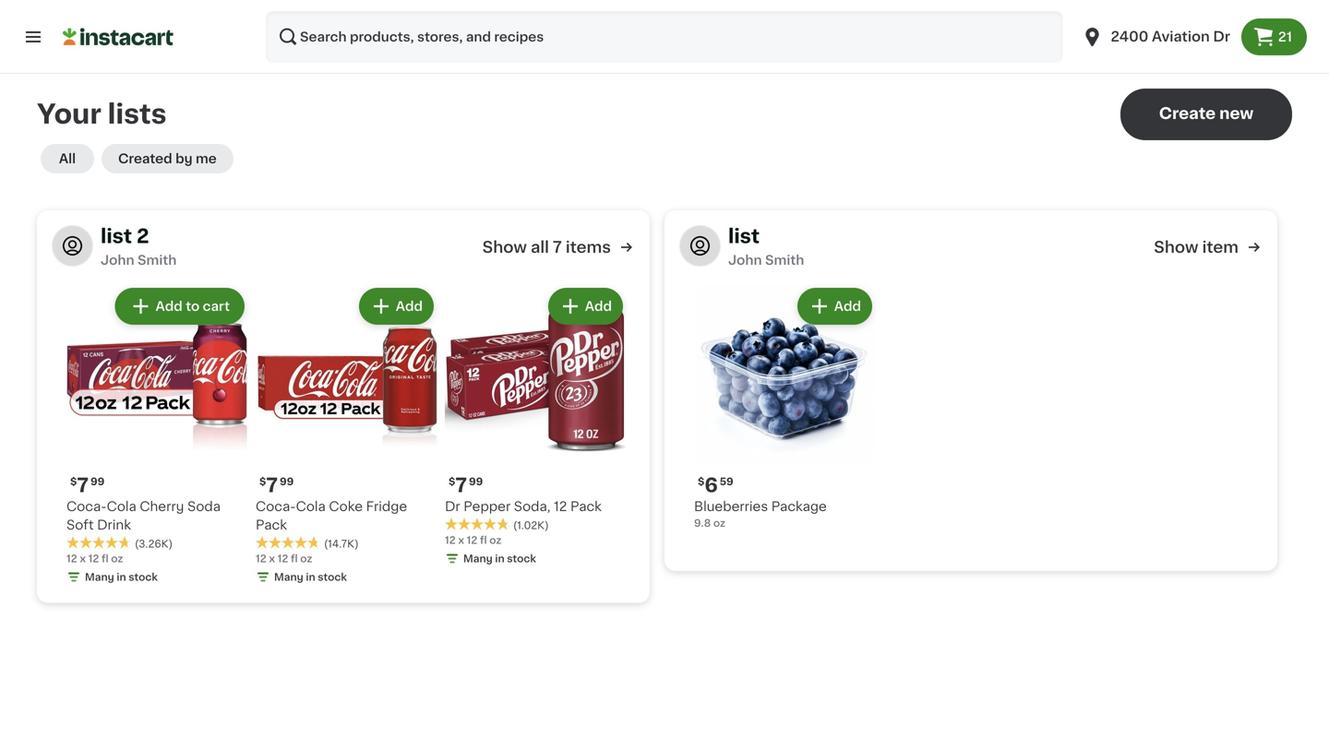 Task type: describe. For each thing, give the bounding box(es) containing it.
all button
[[41, 144, 94, 174]]

add inside button
[[156, 300, 183, 313]]

2
[[137, 227, 149, 246]]

7 for coca-cola cherry soda soft drink
[[77, 476, 89, 495]]

(1.02k)
[[513, 521, 549, 531]]

stock for cherry
[[129, 573, 158, 583]]

instacart logo image
[[63, 26, 174, 48]]

coca- for soft
[[66, 501, 107, 513]]

coca-cola coke fridge pack
[[256, 501, 407, 532]]

list for list
[[729, 227, 760, 246]]

drink
[[97, 519, 131, 532]]

all
[[531, 240, 549, 255]]

pepper
[[464, 501, 511, 513]]

21
[[1279, 30, 1293, 43]]

3 add button from the left
[[800, 290, 871, 323]]

2400 aviation dr
[[1111, 30, 1231, 43]]

me
[[196, 152, 217, 165]]

99 for coca-cola cherry soda soft drink
[[91, 477, 105, 487]]

many in stock for cherry
[[85, 573, 158, 583]]

x for coca-cola coke fridge pack
[[269, 554, 275, 564]]

Search field
[[266, 11, 1063, 63]]

stock for coke
[[318, 573, 347, 583]]

dr pepper soda, 12 pack
[[445, 501, 602, 513]]

oz for dr pepper soda, 12 pack
[[490, 536, 502, 546]]

stock for soda,
[[507, 554, 536, 564]]

soda,
[[514, 501, 551, 513]]

smith inside list john smith
[[766, 254, 805, 267]]

oz for coca-cola cherry soda soft drink
[[111, 554, 123, 564]]

59
[[720, 477, 734, 487]]

add to cart
[[156, 300, 230, 313]]

oz inside blueberries package 9.8 oz
[[714, 519, 726, 529]]

add button for dr pepper soda, 12 pack
[[550, 290, 622, 323]]

2 product group from the left
[[256, 284, 438, 589]]

fl for coca-cola coke fridge pack
[[291, 554, 298, 564]]

soft
[[66, 519, 94, 532]]

(14.7k)
[[324, 539, 359, 550]]

to
[[186, 300, 200, 313]]

99 for coca-cola coke fridge pack
[[280, 477, 294, 487]]

package
[[772, 501, 827, 513]]

12 x 12 fl oz for coca-cola coke fridge pack
[[256, 554, 313, 564]]

smith inside the list 2 john smith
[[138, 254, 177, 267]]

john inside list john smith
[[729, 254, 762, 267]]

(3.26k)
[[135, 539, 173, 550]]

many in stock for soda,
[[464, 554, 536, 564]]

add to cart button
[[117, 290, 243, 323]]

lists
[[108, 101, 167, 127]]

create new button
[[1121, 89, 1293, 140]]

pack for dr pepper soda, 12 pack
[[571, 501, 602, 513]]

fl for dr pepper soda, 12 pack
[[480, 536, 487, 546]]

aviation
[[1153, 30, 1211, 43]]

2 2400 aviation dr button from the left
[[1082, 11, 1231, 63]]

cola for coke
[[296, 501, 326, 513]]

add button for coca-cola coke fridge pack
[[361, 290, 432, 323]]

2400
[[1111, 30, 1149, 43]]

coca-cola cherry soda soft drink
[[66, 501, 221, 532]]

created
[[118, 152, 172, 165]]

$ inside $ 6 59
[[698, 477, 705, 487]]

by
[[176, 152, 193, 165]]

list 2 john smith
[[101, 227, 177, 267]]

many for dr pepper soda, 12 pack
[[464, 554, 493, 564]]

$ 7 99 for coca-cola coke fridge pack
[[260, 476, 294, 495]]

product group containing 6
[[695, 284, 876, 531]]

12 x 12 fl oz for dr pepper soda, 12 pack
[[445, 536, 502, 546]]

$ 7 99 for dr pepper soda, 12 pack
[[449, 476, 483, 495]]

many for coca-cola coke fridge pack
[[274, 573, 304, 583]]

in for coke
[[306, 573, 315, 583]]

1 2400 aviation dr button from the left
[[1071, 11, 1242, 63]]

your lists
[[37, 101, 167, 127]]

add for blueberries package
[[835, 300, 862, 313]]

fridge
[[366, 501, 407, 513]]

9.8
[[695, 519, 711, 529]]

your
[[37, 101, 101, 127]]



Task type: locate. For each thing, give the bounding box(es) containing it.
2 horizontal spatial many
[[464, 554, 493, 564]]

cart
[[203, 300, 230, 313]]

3 product group from the left
[[445, 284, 627, 570]]

fl for coca-cola cherry soda soft drink
[[102, 554, 109, 564]]

oz down pepper
[[490, 536, 502, 546]]

oz for coca-cola coke fridge pack
[[300, 554, 313, 564]]

2 coca- from the left
[[256, 501, 296, 513]]

1 vertical spatial pack
[[256, 519, 287, 532]]

many down "coca-cola coke fridge pack"
[[274, 573, 304, 583]]

dr right aviation
[[1214, 30, 1231, 43]]

created by me button
[[102, 144, 233, 174]]

show for john
[[1155, 240, 1199, 255]]

dr
[[1214, 30, 1231, 43], [445, 501, 461, 513]]

in down "coca-cola coke fridge pack"
[[306, 573, 315, 583]]

7 up soft
[[77, 476, 89, 495]]

coca- inside "coca-cola coke fridge pack"
[[256, 501, 296, 513]]

1 horizontal spatial john
[[729, 254, 762, 267]]

$ up soft
[[70, 477, 77, 487]]

3 $ 7 99 from the left
[[449, 476, 483, 495]]

2 horizontal spatial in
[[495, 554, 505, 564]]

pack inside "coca-cola coke fridge pack"
[[256, 519, 287, 532]]

items
[[566, 240, 611, 255]]

$ 7 99 up "coca-cola coke fridge pack"
[[260, 476, 294, 495]]

1 list from the left
[[101, 227, 132, 246]]

2 horizontal spatial 99
[[469, 477, 483, 487]]

2 horizontal spatial x
[[458, 536, 464, 546]]

12 x 12 fl oz
[[445, 536, 502, 546], [66, 554, 123, 564], [256, 554, 313, 564]]

x for dr pepper soda, 12 pack
[[458, 536, 464, 546]]

x down soft
[[80, 554, 86, 564]]

2 horizontal spatial add button
[[800, 290, 871, 323]]

1 product group from the left
[[66, 284, 248, 589]]

$ left 59
[[698, 477, 705, 487]]

oz down "coca-cola coke fridge pack"
[[300, 554, 313, 564]]

2 horizontal spatial many in stock
[[464, 554, 536, 564]]

$ up "coca-cola coke fridge pack"
[[260, 477, 266, 487]]

0 horizontal spatial smith
[[138, 254, 177, 267]]

2 cola from the left
[[296, 501, 326, 513]]

1 add button from the left
[[361, 290, 432, 323]]

x for coca-cola cherry soda soft drink
[[80, 554, 86, 564]]

1 99 from the left
[[91, 477, 105, 487]]

2 add button from the left
[[550, 290, 622, 323]]

many for coca-cola cherry soda soft drink
[[85, 573, 114, 583]]

all
[[59, 152, 76, 165]]

$ 7 99
[[70, 476, 105, 495], [260, 476, 294, 495], [449, 476, 483, 495]]

1 cola from the left
[[107, 501, 137, 513]]

1 horizontal spatial list
[[729, 227, 760, 246]]

x
[[458, 536, 464, 546], [80, 554, 86, 564], [269, 554, 275, 564]]

1 horizontal spatial 99
[[280, 477, 294, 487]]

dr left pepper
[[445, 501, 461, 513]]

show for 2
[[483, 240, 527, 255]]

in down pepper
[[495, 554, 505, 564]]

1 vertical spatial dr
[[445, 501, 461, 513]]

4 $ from the left
[[698, 477, 705, 487]]

fl
[[480, 536, 487, 546], [102, 554, 109, 564], [291, 554, 298, 564]]

12 x 12 fl oz for coca-cola cherry soda soft drink
[[66, 554, 123, 564]]

soda
[[187, 501, 221, 513]]

2400 aviation dr button
[[1071, 11, 1242, 63], [1082, 11, 1231, 63]]

2 horizontal spatial 12 x 12 fl oz
[[445, 536, 502, 546]]

john
[[101, 254, 134, 267], [729, 254, 762, 267]]

in for soda,
[[495, 554, 505, 564]]

many in stock down (1.02k)
[[464, 554, 536, 564]]

many down pepper
[[464, 554, 493, 564]]

show item
[[1155, 240, 1239, 255]]

$ for coca-cola cherry soda soft drink
[[70, 477, 77, 487]]

0 horizontal spatial in
[[117, 573, 126, 583]]

0 horizontal spatial cola
[[107, 501, 137, 513]]

2 add from the left
[[396, 300, 423, 313]]

0 horizontal spatial x
[[80, 554, 86, 564]]

product group
[[66, 284, 248, 589], [256, 284, 438, 589], [445, 284, 627, 570], [695, 284, 876, 531]]

2 99 from the left
[[280, 477, 294, 487]]

1 show from the left
[[483, 240, 527, 255]]

2 horizontal spatial $ 7 99
[[449, 476, 483, 495]]

in down drink
[[117, 573, 126, 583]]

99 up "coca-cola coke fridge pack"
[[280, 477, 294, 487]]

12 x 12 fl oz down soft
[[66, 554, 123, 564]]

$ 7 99 for coca-cola cherry soda soft drink
[[70, 476, 105, 495]]

7 right all
[[553, 240, 562, 255]]

21 button
[[1242, 18, 1308, 55]]

list
[[101, 227, 132, 246], [729, 227, 760, 246]]

coca- left 'coke'
[[256, 501, 296, 513]]

$ for coca-cola coke fridge pack
[[260, 477, 266, 487]]

oz
[[714, 519, 726, 529], [490, 536, 502, 546], [111, 554, 123, 564], [300, 554, 313, 564]]

7
[[553, 240, 562, 255], [77, 476, 89, 495], [266, 476, 278, 495], [456, 476, 467, 495]]

oz right the 9.8
[[714, 519, 726, 529]]

in for cherry
[[117, 573, 126, 583]]

2 john from the left
[[729, 254, 762, 267]]

1 horizontal spatial fl
[[291, 554, 298, 564]]

1 horizontal spatial x
[[269, 554, 275, 564]]

3 $ from the left
[[449, 477, 456, 487]]

0 horizontal spatial dr
[[445, 501, 461, 513]]

12 x 12 fl oz down "coca-cola coke fridge pack"
[[256, 554, 313, 564]]

coca- inside coca-cola cherry soda soft drink
[[66, 501, 107, 513]]

x down "coca-cola coke fridge pack"
[[269, 554, 275, 564]]

3 99 from the left
[[469, 477, 483, 487]]

6
[[705, 476, 718, 495]]

list for list 2
[[101, 227, 132, 246]]

99 up pepper
[[469, 477, 483, 487]]

cola inside coca-cola cherry soda soft drink
[[107, 501, 137, 513]]

pack
[[571, 501, 602, 513], [256, 519, 287, 532]]

in
[[495, 554, 505, 564], [117, 573, 126, 583], [306, 573, 315, 583]]

1 horizontal spatial coca-
[[256, 501, 296, 513]]

fl down pepper
[[480, 536, 487, 546]]

0 vertical spatial dr
[[1214, 30, 1231, 43]]

12
[[554, 501, 567, 513], [445, 536, 456, 546], [467, 536, 478, 546], [66, 554, 77, 564], [88, 554, 99, 564], [256, 554, 267, 564], [278, 554, 288, 564]]

$ up dr pepper soda, 12 pack
[[449, 477, 456, 487]]

coca-
[[66, 501, 107, 513], [256, 501, 296, 513]]

add for coca-cola coke fridge pack
[[396, 300, 423, 313]]

2 smith from the left
[[766, 254, 805, 267]]

2 $ 7 99 from the left
[[260, 476, 294, 495]]

stock down (14.7k)
[[318, 573, 347, 583]]

create new
[[1160, 106, 1254, 121]]

1 coca- from the left
[[66, 501, 107, 513]]

created by me
[[118, 152, 217, 165]]

0 horizontal spatial many in stock
[[85, 573, 158, 583]]

fl down "coca-cola coke fridge pack"
[[291, 554, 298, 564]]

new
[[1220, 106, 1254, 121]]

7 up "coca-cola coke fridge pack"
[[266, 476, 278, 495]]

0 horizontal spatial many
[[85, 573, 114, 583]]

cola up drink
[[107, 501, 137, 513]]

stock down (3.26k)
[[129, 573, 158, 583]]

$ 7 99 up soft
[[70, 476, 105, 495]]

0 horizontal spatial show
[[483, 240, 527, 255]]

2 horizontal spatial stock
[[507, 554, 536, 564]]

1 horizontal spatial cola
[[296, 501, 326, 513]]

add
[[156, 300, 183, 313], [396, 300, 423, 313], [585, 300, 612, 313], [835, 300, 862, 313]]

many down drink
[[85, 573, 114, 583]]

★★★★★
[[445, 518, 510, 531], [445, 518, 510, 531], [66, 537, 131, 550], [66, 537, 131, 550], [256, 537, 320, 550], [256, 537, 320, 550]]

1 horizontal spatial dr
[[1214, 30, 1231, 43]]

99
[[91, 477, 105, 487], [280, 477, 294, 487], [469, 477, 483, 487]]

1 horizontal spatial 12 x 12 fl oz
[[256, 554, 313, 564]]

1 add from the left
[[156, 300, 183, 313]]

None search field
[[266, 11, 1063, 63]]

cola for cherry
[[107, 501, 137, 513]]

0 horizontal spatial add button
[[361, 290, 432, 323]]

many in stock down (14.7k)
[[274, 573, 347, 583]]

list inside list john smith
[[729, 227, 760, 246]]

show left item
[[1155, 240, 1199, 255]]

1 horizontal spatial smith
[[766, 254, 805, 267]]

0 horizontal spatial 99
[[91, 477, 105, 487]]

cherry
[[140, 501, 184, 513]]

many in stock
[[464, 554, 536, 564], [85, 573, 158, 583], [274, 573, 347, 583]]

1 $ from the left
[[70, 477, 77, 487]]

0 horizontal spatial john
[[101, 254, 134, 267]]

99 up drink
[[91, 477, 105, 487]]

list inside the list 2 john smith
[[101, 227, 132, 246]]

blueberries
[[695, 501, 769, 513]]

cola left 'coke'
[[296, 501, 326, 513]]

coca- for pack
[[256, 501, 296, 513]]

$
[[70, 477, 77, 487], [260, 477, 266, 487], [449, 477, 456, 487], [698, 477, 705, 487]]

0 horizontal spatial $ 7 99
[[70, 476, 105, 495]]

1 horizontal spatial many
[[274, 573, 304, 583]]

4 add from the left
[[835, 300, 862, 313]]

fl down drink
[[102, 554, 109, 564]]

1 horizontal spatial $ 7 99
[[260, 476, 294, 495]]

show left all
[[483, 240, 527, 255]]

2 list from the left
[[729, 227, 760, 246]]

many in stock down (3.26k)
[[85, 573, 158, 583]]

add button
[[361, 290, 432, 323], [550, 290, 622, 323], [800, 290, 871, 323]]

1 horizontal spatial in
[[306, 573, 315, 583]]

2 $ from the left
[[260, 477, 266, 487]]

stock down (1.02k)
[[507, 554, 536, 564]]

coke
[[329, 501, 363, 513]]

blueberries package 9.8 oz
[[695, 501, 827, 529]]

many in stock for coke
[[274, 573, 347, 583]]

many
[[464, 554, 493, 564], [85, 573, 114, 583], [274, 573, 304, 583]]

1 horizontal spatial many in stock
[[274, 573, 347, 583]]

x down pepper
[[458, 536, 464, 546]]

$ for dr pepper soda, 12 pack
[[449, 477, 456, 487]]

1 smith from the left
[[138, 254, 177, 267]]

2 show from the left
[[1155, 240, 1199, 255]]

add for dr pepper soda, 12 pack
[[585, 300, 612, 313]]

create
[[1160, 106, 1216, 121]]

cola
[[107, 501, 137, 513], [296, 501, 326, 513]]

show all 7 items
[[483, 240, 611, 255]]

pack for coca-cola coke fridge pack
[[256, 519, 287, 532]]

3 add from the left
[[585, 300, 612, 313]]

1 horizontal spatial pack
[[571, 501, 602, 513]]

1 horizontal spatial add button
[[550, 290, 622, 323]]

oz down drink
[[111, 554, 123, 564]]

stock
[[507, 554, 536, 564], [129, 573, 158, 583], [318, 573, 347, 583]]

1 john from the left
[[101, 254, 134, 267]]

12 x 12 fl oz down pepper
[[445, 536, 502, 546]]

0 horizontal spatial coca-
[[66, 501, 107, 513]]

99 for dr pepper soda, 12 pack
[[469, 477, 483, 487]]

0 vertical spatial pack
[[571, 501, 602, 513]]

item
[[1203, 240, 1239, 255]]

0 horizontal spatial list
[[101, 227, 132, 246]]

0 horizontal spatial 12 x 12 fl oz
[[66, 554, 123, 564]]

7 up pepper
[[456, 476, 467, 495]]

cola inside "coca-cola coke fridge pack"
[[296, 501, 326, 513]]

1 $ 7 99 from the left
[[70, 476, 105, 495]]

0 horizontal spatial fl
[[102, 554, 109, 564]]

john inside the list 2 john smith
[[101, 254, 134, 267]]

show
[[483, 240, 527, 255], [1155, 240, 1199, 255]]

7 for dr pepper soda, 12 pack
[[456, 476, 467, 495]]

coca- up soft
[[66, 501, 107, 513]]

smith
[[138, 254, 177, 267], [766, 254, 805, 267]]

list john smith
[[729, 227, 805, 267]]

$ 6 59
[[698, 476, 734, 495]]

0 horizontal spatial stock
[[129, 573, 158, 583]]

$ 7 99 up pepper
[[449, 476, 483, 495]]

1 horizontal spatial show
[[1155, 240, 1199, 255]]

4 product group from the left
[[695, 284, 876, 531]]

7 for coca-cola coke fridge pack
[[266, 476, 278, 495]]

0 horizontal spatial pack
[[256, 519, 287, 532]]

2 horizontal spatial fl
[[480, 536, 487, 546]]

1 horizontal spatial stock
[[318, 573, 347, 583]]



Task type: vqa. For each thing, say whether or not it's contained in the screenshot.
Your
yes



